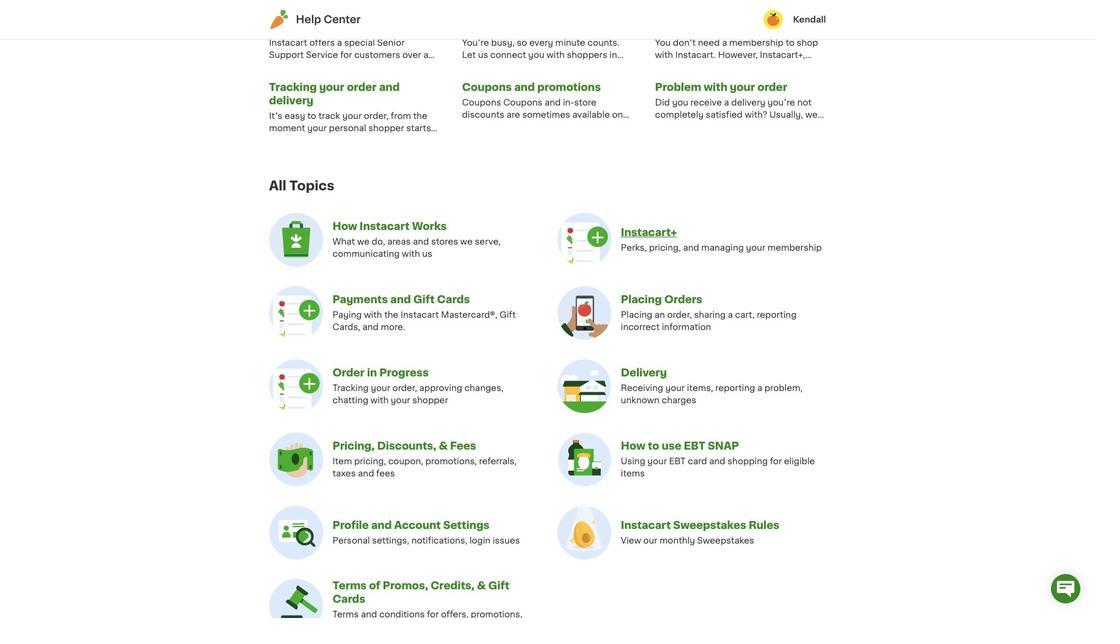 Task type: describe. For each thing, give the bounding box(es) containing it.
paying
[[333, 311, 362, 320]]

0 vertical spatial gift
[[413, 295, 435, 305]]

all
[[269, 180, 286, 193]]

do,
[[372, 238, 385, 246]]

perks,
[[621, 244, 647, 252]]

& inside terms of promos, credits, & gift cards
[[477, 582, 486, 591]]

incorrect
[[621, 323, 660, 332]]

personal
[[333, 537, 370, 546]]

receiving
[[621, 384, 663, 393]]

promotions
[[537, 82, 601, 92]]

pricing,
[[333, 442, 375, 451]]

monthly
[[660, 537, 695, 546]]

cart,
[[735, 311, 755, 320]]

sign up for instacart+ link
[[655, 21, 773, 34]]

1 placing from the top
[[621, 295, 662, 305]]

how to use ebt snap link
[[621, 442, 739, 451]]

your inside the tracking your order and delivery
[[319, 82, 344, 92]]

instacart+ perks, pricing, and managing your membership
[[621, 228, 822, 252]]

placing orders link
[[621, 295, 702, 305]]

stores
[[431, 238, 458, 246]]

with inside payments and gift cards paying with the instacart mastercard®, gift cards, and more.
[[364, 311, 382, 320]]

fees
[[376, 470, 395, 478]]

information
[[662, 323, 711, 332]]

shopper
[[412, 397, 448, 405]]

coupons
[[462, 82, 512, 92]]

topics
[[289, 180, 334, 193]]

placing orders placing an order, sharing a cart, reporting incorrect information
[[621, 295, 797, 332]]

what
[[333, 238, 355, 246]]

kendall
[[793, 15, 826, 24]]

tracking your order and delivery link
[[269, 81, 440, 107]]

and inside how to use ebt snap using your ebt card and shopping for eligible items
[[709, 458, 725, 466]]

using
[[621, 458, 645, 466]]

terms of promos, credits, & gift cards link
[[333, 582, 510, 605]]

issues
[[493, 537, 520, 546]]

items
[[621, 470, 645, 478]]

coupons and promotions link
[[462, 81, 601, 94]]

order in progress link
[[333, 368, 429, 378]]

our
[[643, 537, 657, 546]]

sign
[[655, 23, 679, 32]]

progress
[[379, 368, 429, 378]]

sharing
[[694, 311, 726, 320]]

pricing, discounts, & fees item pricing, coupon, promotions, referrals, taxes and fees
[[333, 442, 517, 478]]

instacart+ link
[[621, 228, 677, 238]]

1 vertical spatial ebt
[[669, 458, 686, 466]]

changes,
[[464, 384, 503, 393]]

tracking inside order in progress tracking your order, approving changes, chatting with your shopper
[[333, 384, 369, 393]]

profile and account settings link
[[333, 521, 489, 531]]

problem,
[[764, 384, 803, 393]]

referrals,
[[479, 458, 517, 466]]

senior?
[[322, 23, 364, 32]]

your inside how to use ebt snap using your ebt card and shopping for eligible items
[[647, 458, 667, 466]]

are you a senior? link
[[269, 21, 364, 34]]

charges
[[662, 397, 696, 405]]

instacart sweepstakes rules link
[[621, 521, 779, 531]]

with inside problem with your order link
[[704, 82, 727, 92]]

coupons and promotions
[[462, 82, 601, 92]]

profile
[[333, 521, 369, 531]]

fees
[[450, 442, 476, 451]]

and inside the pricing, discounts, & fees item pricing, coupon, promotions, referrals, taxes and fees
[[358, 470, 374, 478]]

delivery link
[[621, 368, 667, 378]]

a inside delivery receiving your items, reporting a problem, unknown charges
[[757, 384, 762, 393]]

0 horizontal spatial for
[[698, 23, 714, 32]]

pricing, inside the pricing, discounts, & fees item pricing, coupon, promotions, referrals, taxes and fees
[[354, 458, 386, 466]]

eligible
[[784, 458, 815, 466]]

terms of promos, credits, & gift cards
[[333, 582, 510, 605]]

view
[[621, 537, 641, 546]]

item
[[333, 458, 352, 466]]

kendall link
[[764, 10, 826, 29]]

all topics
[[269, 180, 334, 193]]

delivery
[[621, 368, 667, 378]]

problem with your order link
[[655, 81, 787, 94]]

order inside the tracking your order and delivery
[[347, 82, 377, 92]]

order, inside placing orders placing an order, sharing a cart, reporting incorrect information
[[667, 311, 692, 320]]

problem with your order
[[655, 82, 787, 92]]

0 vertical spatial sweepstakes
[[673, 521, 746, 531]]

problem
[[655, 82, 701, 92]]

help
[[296, 15, 321, 24]]

center
[[324, 15, 361, 24]]

membership
[[768, 244, 822, 252]]

1 vertical spatial sweepstakes
[[697, 537, 754, 546]]

profile and account settings personal settings, notifications, login issues
[[333, 521, 520, 546]]

more.
[[381, 323, 405, 332]]

pricing, discounts, & fees link
[[333, 442, 476, 451]]

payments
[[333, 295, 388, 305]]

delivery
[[269, 96, 313, 106]]

your inside delivery receiving your items, reporting a problem, unknown charges
[[665, 384, 685, 393]]

to
[[648, 442, 659, 451]]

and inside profile and account settings personal settings, notifications, login issues
[[371, 521, 392, 531]]

login
[[470, 537, 490, 546]]

taxes
[[333, 470, 356, 478]]



Task type: vqa. For each thing, say whether or not it's contained in the screenshot.
bottommost Goods
no



Task type: locate. For each thing, give the bounding box(es) containing it.
1 vertical spatial instacart+
[[621, 228, 677, 238]]

&
[[439, 442, 448, 451], [477, 582, 486, 591]]

0 horizontal spatial order
[[347, 82, 377, 92]]

promotions,
[[425, 458, 477, 466]]

how inside how instacart works what we do, areas and stores we serve, communicating with us
[[333, 222, 357, 232]]

for left eligible
[[770, 458, 782, 466]]

gift right the mastercard®,
[[500, 311, 516, 320]]

gift down us
[[413, 295, 435, 305]]

cards
[[437, 295, 470, 305], [333, 595, 365, 605]]

1 we from the left
[[357, 238, 370, 246]]

2 vertical spatial instacart
[[621, 521, 671, 531]]

0 vertical spatial instacart
[[360, 222, 410, 232]]

a inside placing orders placing an order, sharing a cart, reporting incorrect information
[[728, 311, 733, 320]]

instacart down payments and gift cards link
[[401, 311, 439, 320]]

how inside how to use ebt snap using your ebt card and shopping for eligible items
[[621, 442, 645, 451]]

1 vertical spatial a
[[728, 311, 733, 320]]

1 horizontal spatial a
[[728, 311, 733, 320]]

account
[[394, 521, 441, 531]]

cards up the mastercard®,
[[437, 295, 470, 305]]

payments and gift cards paying with the instacart mastercard®, gift cards, and more.
[[333, 295, 516, 332]]

sweepstakes down instacart sweepstakes rules link
[[697, 537, 754, 546]]

how up using
[[621, 442, 645, 451]]

cards,
[[333, 323, 360, 332]]

1 order from the left
[[347, 82, 377, 92]]

of
[[369, 582, 380, 591]]

1 vertical spatial pricing,
[[354, 458, 386, 466]]

discounts,
[[377, 442, 436, 451]]

card
[[688, 458, 707, 466]]

0 vertical spatial for
[[698, 23, 714, 32]]

pricing, inside instacart+ perks, pricing, and managing your membership
[[649, 244, 681, 252]]

your inside instacart+ perks, pricing, and managing your membership
[[746, 244, 765, 252]]

1 horizontal spatial how
[[621, 442, 645, 451]]

1 vertical spatial how
[[621, 442, 645, 451]]

0 vertical spatial how
[[333, 222, 357, 232]]

how for how to use ebt snap
[[621, 442, 645, 451]]

1 horizontal spatial order
[[757, 82, 787, 92]]

how instacart works link
[[333, 222, 447, 232]]

0 horizontal spatial a
[[313, 23, 320, 32]]

0 horizontal spatial we
[[357, 238, 370, 246]]

0 horizontal spatial &
[[439, 442, 448, 451]]

0 vertical spatial order,
[[667, 311, 692, 320]]

sweepstakes
[[673, 521, 746, 531], [697, 537, 754, 546]]

sign up for instacart+
[[655, 23, 773, 32]]

payments and gift cards link
[[333, 295, 470, 305]]

tracking your order and delivery
[[269, 82, 400, 106]]

with inside order in progress tracking your order, approving changes, chatting with your shopper
[[370, 397, 389, 405]]

with left the
[[364, 311, 382, 320]]

1 vertical spatial tracking
[[333, 384, 369, 393]]

1 vertical spatial order,
[[392, 384, 417, 393]]

2 order from the left
[[757, 82, 787, 92]]

instacart+
[[716, 23, 773, 32], [621, 228, 677, 238]]

1 vertical spatial &
[[477, 582, 486, 591]]

placing up incorrect
[[621, 311, 652, 320]]

1 vertical spatial for
[[770, 458, 782, 466]]

0 horizontal spatial cards
[[333, 595, 365, 605]]

2 placing from the top
[[621, 311, 652, 320]]

chatting
[[333, 397, 368, 405]]

0 vertical spatial reporting
[[757, 311, 797, 320]]

we up communicating
[[357, 238, 370, 246]]

instacart up do,
[[360, 222, 410, 232]]

0 vertical spatial instacart+
[[716, 23, 773, 32]]

gift down issues
[[488, 582, 510, 591]]

works
[[412, 222, 447, 232]]

reporting right cart,
[[757, 311, 797, 320]]

placing up "an"
[[621, 295, 662, 305]]

2 vertical spatial gift
[[488, 582, 510, 591]]

terms
[[333, 582, 367, 591]]

& up promotions, at the bottom left of page
[[439, 442, 448, 451]]

in
[[367, 368, 377, 378]]

coupon,
[[388, 458, 423, 466]]

0 horizontal spatial how
[[333, 222, 357, 232]]

instacart+ inside sign up for instacart+ link
[[716, 23, 773, 32]]

settings,
[[372, 537, 409, 546]]

how to use ebt snap using your ebt card and shopping for eligible items
[[621, 442, 815, 478]]

with down the order in progress link
[[370, 397, 389, 405]]

0 vertical spatial cards
[[437, 295, 470, 305]]

cards inside terms of promos, credits, & gift cards
[[333, 595, 365, 605]]

order
[[333, 368, 365, 378]]

are you a senior?
[[269, 23, 364, 32]]

managing
[[701, 244, 744, 252]]

cards inside payments and gift cards paying with the instacart mastercard®, gift cards, and more.
[[437, 295, 470, 305]]

instacart sweepstakes rules view our monthly sweepstakes
[[621, 521, 779, 546]]

1 horizontal spatial cards
[[437, 295, 470, 305]]

pricing, up fees
[[354, 458, 386, 466]]

tracking up delivery
[[269, 82, 317, 92]]

for right up
[[698, 23, 714, 32]]

an
[[655, 311, 665, 320]]

& inside the pricing, discounts, & fees item pricing, coupon, promotions, referrals, taxes and fees
[[439, 442, 448, 451]]

2 we from the left
[[460, 238, 473, 246]]

1 horizontal spatial pricing,
[[649, 244, 681, 252]]

instacart inside how instacart works what we do, areas and stores we serve, communicating with us
[[360, 222, 410, 232]]

communicating
[[333, 250, 400, 258]]

sweepstakes up monthly
[[673, 521, 746, 531]]

0 vertical spatial tracking
[[269, 82, 317, 92]]

shopping
[[727, 458, 768, 466]]

instacart up 'our' on the right
[[621, 521, 671, 531]]

placing
[[621, 295, 662, 305], [621, 311, 652, 320]]

tracking inside the tracking your order and delivery
[[269, 82, 317, 92]]

with left us
[[402, 250, 420, 258]]

delivery receiving your items, reporting a problem, unknown charges
[[621, 368, 803, 405]]

gift inside terms of promos, credits, & gift cards
[[488, 582, 510, 591]]

reporting
[[757, 311, 797, 320], [715, 384, 755, 393]]

and inside instacart+ perks, pricing, and managing your membership
[[683, 244, 699, 252]]

with
[[704, 82, 727, 92], [402, 250, 420, 258], [364, 311, 382, 320], [370, 397, 389, 405]]

0 horizontal spatial reporting
[[715, 384, 755, 393]]

with right problem
[[704, 82, 727, 92]]

ebt down how to use ebt snap link
[[669, 458, 686, 466]]

1 vertical spatial reporting
[[715, 384, 755, 393]]

you
[[290, 23, 311, 32]]

reporting inside delivery receiving your items, reporting a problem, unknown charges
[[715, 384, 755, 393]]

1 horizontal spatial reporting
[[757, 311, 797, 320]]

and inside the tracking your order and delivery
[[379, 82, 400, 92]]

& right credits,
[[477, 582, 486, 591]]

1 vertical spatial gift
[[500, 311, 516, 320]]

cards down 'terms'
[[333, 595, 365, 605]]

how instacart works what we do, areas and stores we serve, communicating with us
[[333, 222, 501, 258]]

ebt up card
[[684, 442, 705, 451]]

0 horizontal spatial tracking
[[269, 82, 317, 92]]

the
[[384, 311, 398, 320]]

notifications,
[[411, 537, 467, 546]]

instacart+ right up
[[716, 23, 773, 32]]

instacart+ up 'perks,'
[[621, 228, 677, 238]]

order, up information
[[667, 311, 692, 320]]

snap
[[708, 442, 739, 451]]

instacart inside payments and gift cards paying with the instacart mastercard®, gift cards, and more.
[[401, 311, 439, 320]]

we left the serve,
[[460, 238, 473, 246]]

1 horizontal spatial for
[[770, 458, 782, 466]]

us
[[422, 250, 432, 258]]

a inside 'link'
[[313, 23, 320, 32]]

0 vertical spatial pricing,
[[649, 244, 681, 252]]

order, inside order in progress tracking your order, approving changes, chatting with your shopper
[[392, 384, 417, 393]]

1 horizontal spatial we
[[460, 238, 473, 246]]

how up "what"
[[333, 222, 357, 232]]

1 horizontal spatial order,
[[667, 311, 692, 320]]

1 horizontal spatial tracking
[[333, 384, 369, 393]]

reporting right items,
[[715, 384, 755, 393]]

instacart+ inside instacart+ perks, pricing, and managing your membership
[[621, 228, 677, 238]]

reporting inside placing orders placing an order, sharing a cart, reporting incorrect information
[[757, 311, 797, 320]]

how for how instacart works
[[333, 222, 357, 232]]

0 vertical spatial ebt
[[684, 442, 705, 451]]

help center
[[296, 15, 361, 24]]

for inside how to use ebt snap using your ebt card and shopping for eligible items
[[770, 458, 782, 466]]

ebt
[[684, 442, 705, 451], [669, 458, 686, 466]]

0 horizontal spatial pricing,
[[354, 458, 386, 466]]

gift
[[413, 295, 435, 305], [500, 311, 516, 320], [488, 582, 510, 591]]

0 vertical spatial a
[[313, 23, 320, 32]]

areas
[[387, 238, 411, 246]]

settings
[[443, 521, 489, 531]]

1 vertical spatial placing
[[621, 311, 652, 320]]

promos,
[[383, 582, 428, 591]]

pricing, down instacart+ link
[[649, 244, 681, 252]]

2 horizontal spatial a
[[757, 384, 762, 393]]

and inside how instacart works what we do, areas and stores we serve, communicating with us
[[413, 238, 429, 246]]

approving
[[419, 384, 462, 393]]

we
[[357, 238, 370, 246], [460, 238, 473, 246]]

are
[[269, 23, 288, 32]]

for
[[698, 23, 714, 32], [770, 458, 782, 466]]

1 vertical spatial cards
[[333, 595, 365, 605]]

2 vertical spatial a
[[757, 384, 762, 393]]

instacart inside instacart sweepstakes rules view our monthly sweepstakes
[[621, 521, 671, 531]]

tracking
[[269, 82, 317, 92], [333, 384, 369, 393]]

order, down progress on the bottom left
[[392, 384, 417, 393]]

items,
[[687, 384, 713, 393]]

with inside how instacart works what we do, areas and stores we serve, communicating with us
[[402, 250, 420, 258]]

0 vertical spatial placing
[[621, 295, 662, 305]]

0 horizontal spatial order,
[[392, 384, 417, 393]]

mastercard®,
[[441, 311, 497, 320]]

1 horizontal spatial instacart+
[[716, 23, 773, 32]]

use
[[662, 442, 681, 451]]

1 vertical spatial instacart
[[401, 311, 439, 320]]

tracking up the chatting
[[333, 384, 369, 393]]

serve,
[[475, 238, 501, 246]]

credits,
[[431, 582, 474, 591]]

0 vertical spatial &
[[439, 442, 448, 451]]

user avatar image
[[764, 10, 783, 29]]

orders
[[664, 295, 702, 305]]

0 horizontal spatial instacart+
[[621, 228, 677, 238]]

instacart image
[[269, 10, 289, 29]]

1 horizontal spatial &
[[477, 582, 486, 591]]



